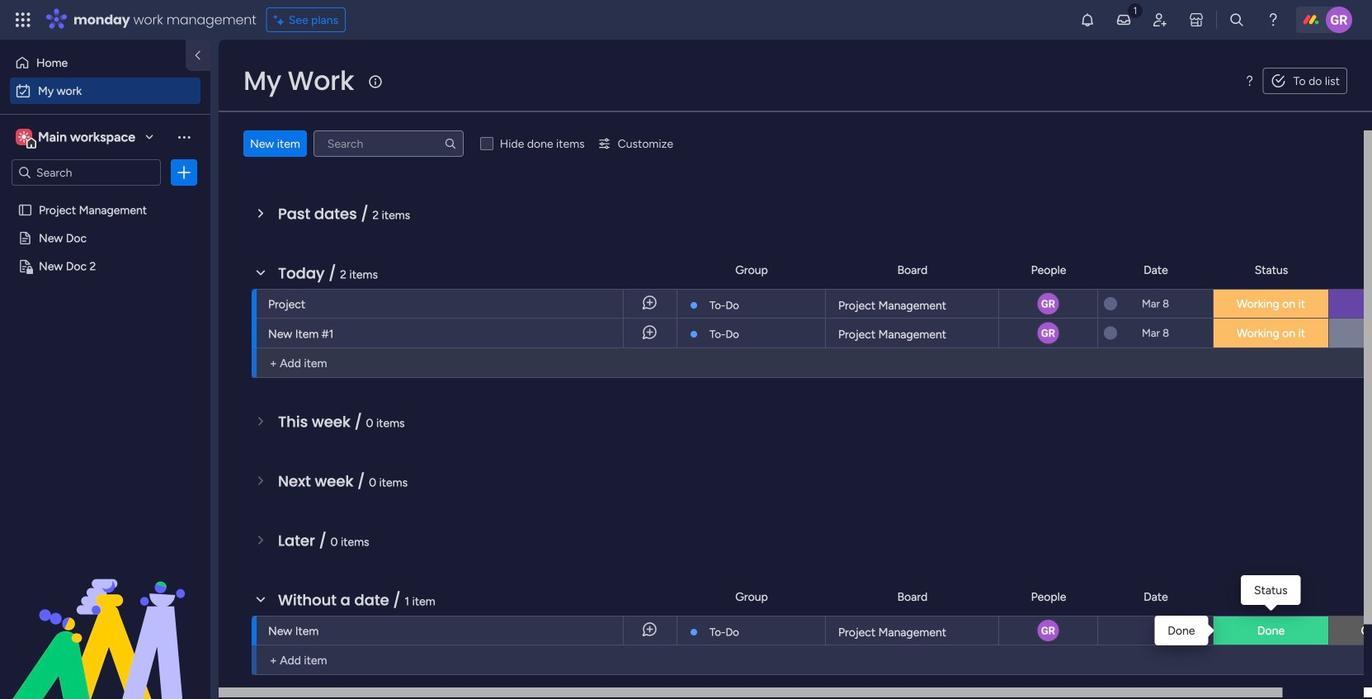 Task type: describe. For each thing, give the bounding box(es) containing it.
private board image
[[17, 258, 33, 274]]

help image
[[1266, 12, 1282, 28]]

lottie animation image
[[0, 532, 211, 699]]

Search in workspace field
[[35, 163, 138, 182]]

1 image
[[1128, 1, 1143, 19]]

menu image
[[1244, 74, 1257, 88]]

search image
[[444, 137, 457, 150]]

monday marketplace image
[[1189, 12, 1205, 28]]

1 vertical spatial option
[[10, 78, 201, 104]]

2 vertical spatial option
[[0, 195, 211, 199]]

public board image
[[17, 202, 33, 218]]

public board image
[[17, 230, 33, 246]]

notifications image
[[1080, 12, 1096, 28]]

workspace options image
[[176, 129, 192, 145]]

Filter dashboard by text search field
[[314, 130, 464, 157]]

1 greg robinson image from the top
[[1036, 321, 1061, 345]]

0 vertical spatial greg robinson image
[[1327, 7, 1353, 33]]



Task type: vqa. For each thing, say whether or not it's contained in the screenshot.
New apps option
no



Task type: locate. For each thing, give the bounding box(es) containing it.
0 horizontal spatial greg robinson image
[[1036, 291, 1061, 316]]

None search field
[[314, 130, 464, 157]]

select product image
[[15, 12, 31, 28]]

option
[[10, 50, 176, 76], [10, 78, 201, 104], [0, 195, 211, 199]]

2 workspace image from the left
[[18, 128, 30, 146]]

1 workspace image from the left
[[16, 128, 32, 146]]

update feed image
[[1116, 12, 1133, 28]]

see plans image
[[274, 11, 289, 29]]

lottie animation element
[[0, 532, 211, 699]]

0 vertical spatial greg robinson image
[[1036, 321, 1061, 345]]

list box
[[0, 193, 211, 503]]

greg robinson image
[[1036, 321, 1061, 345], [1036, 618, 1061, 643]]

1 horizontal spatial greg robinson image
[[1327, 7, 1353, 33]]

workspace selection element
[[16, 127, 138, 149]]

invite members image
[[1152, 12, 1169, 28]]

0 vertical spatial option
[[10, 50, 176, 76]]

greg robinson image
[[1327, 7, 1353, 33], [1036, 291, 1061, 316]]

search everything image
[[1229, 12, 1246, 28]]

options image
[[176, 164, 192, 181]]

1 vertical spatial greg robinson image
[[1036, 618, 1061, 643]]

2 greg robinson image from the top
[[1036, 618, 1061, 643]]

1 vertical spatial greg robinson image
[[1036, 291, 1061, 316]]

workspace image
[[16, 128, 32, 146], [18, 128, 30, 146]]



